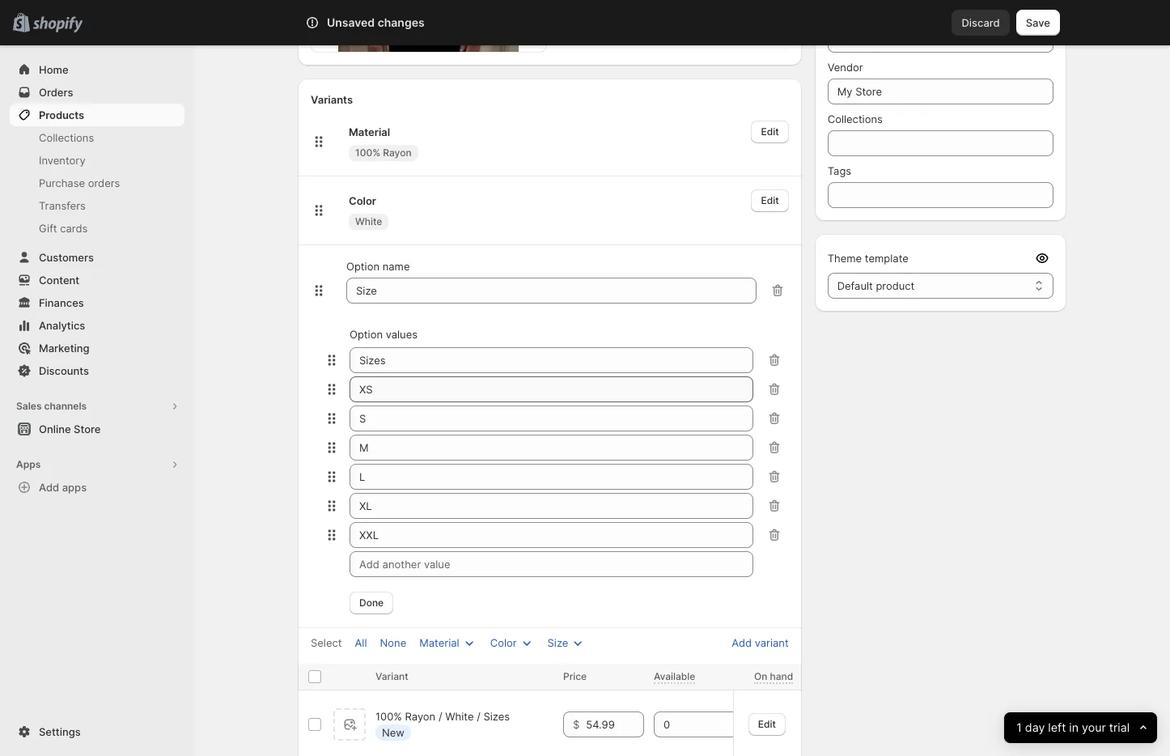 Task type: vqa. For each thing, say whether or not it's contained in the screenshot.
bottommost WHITE
yes



Task type: describe. For each thing, give the bounding box(es) containing it.
option name
[[347, 260, 410, 273]]

material button
[[410, 632, 487, 655]]

color button
[[481, 632, 545, 655]]

hand
[[771, 671, 794, 683]]

analytics
[[39, 319, 85, 332]]

on hand
[[755, 671, 794, 683]]

gift cards link
[[10, 217, 185, 240]]

customers link
[[10, 246, 185, 269]]

edit button
[[749, 713, 786, 736]]

gift
[[39, 222, 57, 235]]

1 / from the left
[[439, 710, 443, 723]]

Style text field
[[347, 278, 757, 304]]

none
[[380, 637, 407, 650]]

discard button
[[953, 10, 1010, 36]]

orders
[[39, 86, 73, 99]]

products
[[39, 109, 84, 121]]

collections link
[[10, 126, 185, 149]]

store
[[74, 423, 101, 436]]

purchase orders link
[[10, 172, 185, 194]]

settings
[[39, 726, 81, 738]]

transfers
[[39, 199, 86, 212]]

variant
[[376, 671, 409, 683]]

home link
[[10, 58, 185, 81]]

size button
[[538, 632, 596, 655]]

content link
[[10, 269, 185, 292]]

size
[[548, 637, 569, 650]]

0 vertical spatial color
[[349, 195, 377, 208]]

$
[[573, 718, 580, 731]]

1 day left in your trial button
[[1005, 713, 1158, 743]]

apps button
[[10, 453, 185, 476]]

inventory
[[39, 154, 86, 167]]

changes
[[378, 15, 425, 29]]

option for option values
[[350, 328, 383, 341]]

finances link
[[10, 292, 185, 314]]

discounts
[[39, 364, 89, 377]]

edit button for material
[[752, 121, 789, 144]]

1 add another value text field from the top
[[350, 435, 754, 461]]

shopify image
[[33, 17, 83, 33]]

all button
[[345, 632, 377, 655]]

0 vertical spatial material
[[349, 126, 390, 139]]

template
[[865, 252, 909, 265]]

in
[[1070, 720, 1079, 735]]

vendor
[[828, 61, 864, 74]]

marketing link
[[10, 337, 185, 360]]

search button
[[351, 10, 820, 36]]

cards
[[60, 222, 88, 235]]

analytics link
[[10, 314, 185, 337]]

variant
[[755, 637, 789, 650]]

collections inside collections link
[[39, 131, 94, 144]]

0 vertical spatial collections
[[828, 113, 883, 126]]

unsaved changes
[[327, 15, 425, 29]]

sales channels
[[16, 400, 87, 412]]

100% for 100% rayon / white / sizes new
[[376, 710, 402, 723]]

unsaved
[[327, 15, 375, 29]]

search
[[377, 16, 412, 29]]

online store
[[39, 423, 101, 436]]

1 day left in your trial
[[1017, 720, 1130, 735]]

Collections text field
[[828, 130, 1054, 156]]

2 add another value text field from the top
[[350, 552, 754, 578]]

none button
[[370, 632, 416, 655]]

done button
[[350, 592, 394, 615]]

select
[[311, 637, 342, 650]]

products link
[[10, 104, 185, 126]]

gift cards
[[39, 222, 88, 235]]

day
[[1026, 720, 1045, 735]]

material inside dropdown button
[[420, 637, 460, 650]]

name
[[383, 260, 410, 273]]

0 vertical spatial white
[[355, 216, 383, 228]]

channels
[[44, 400, 87, 412]]

price
[[564, 671, 587, 683]]

edit for color
[[762, 195, 780, 207]]

option for option name
[[347, 260, 380, 273]]

customers
[[39, 251, 94, 264]]

online store link
[[10, 418, 185, 440]]

online store button
[[0, 418, 194, 440]]



Task type: locate. For each thing, give the bounding box(es) containing it.
/
[[439, 710, 443, 723], [477, 710, 481, 723]]

color left size
[[490, 637, 517, 650]]

Tags text field
[[828, 182, 1054, 208]]

color
[[349, 195, 377, 208], [490, 637, 517, 650]]

online
[[39, 423, 71, 436]]

0 vertical spatial add another value text field
[[350, 435, 754, 461]]

add for add variant
[[732, 637, 752, 650]]

available
[[654, 671, 696, 683]]

default
[[838, 279, 874, 292]]

Add another value text field
[[350, 435, 754, 461], [350, 552, 754, 578]]

new
[[382, 727, 405, 740]]

1 vertical spatial add
[[732, 637, 752, 650]]

finances
[[39, 296, 84, 309]]

edit button
[[752, 121, 789, 144], [752, 190, 789, 212]]

your
[[1082, 720, 1107, 735]]

edit for material
[[762, 126, 780, 138]]

1 vertical spatial 100%
[[376, 710, 402, 723]]

rayon for 100% rayon / white / sizes new
[[405, 710, 436, 723]]

1
[[1017, 720, 1022, 735]]

add variant button
[[722, 629, 799, 657]]

purchase
[[39, 177, 85, 189]]

default product
[[838, 279, 915, 292]]

rayon
[[383, 147, 412, 159], [405, 710, 436, 723]]

add
[[39, 481, 59, 494], [732, 637, 752, 650]]

0 vertical spatial edit button
[[752, 121, 789, 144]]

1 vertical spatial rayon
[[405, 710, 436, 723]]

0 vertical spatial rayon
[[383, 147, 412, 159]]

1 horizontal spatial material
[[420, 637, 460, 650]]

discounts link
[[10, 360, 185, 382]]

0 vertical spatial add
[[39, 481, 59, 494]]

add inside button
[[39, 481, 59, 494]]

color inside dropdown button
[[490, 637, 517, 650]]

0 horizontal spatial collections
[[39, 131, 94, 144]]

inventory link
[[10, 149, 185, 172]]

options element
[[376, 710, 510, 723]]

0 vertical spatial 100%
[[355, 147, 381, 159]]

orders link
[[10, 81, 185, 104]]

product
[[876, 279, 915, 292]]

Product type text field
[[828, 27, 1054, 53]]

1 edit button from the top
[[752, 121, 789, 144]]

save button
[[1017, 10, 1061, 36]]

option left name
[[347, 260, 380, 273]]

purchase orders
[[39, 177, 120, 189]]

1 vertical spatial edit button
[[752, 190, 789, 212]]

Vendor text field
[[828, 79, 1054, 104]]

sales channels button
[[10, 395, 185, 418]]

2 edit button from the top
[[752, 190, 789, 212]]

1 vertical spatial color
[[490, 637, 517, 650]]

theme
[[828, 252, 862, 265]]

100% rayon / white / sizes new
[[376, 710, 510, 740]]

1 vertical spatial material
[[420, 637, 460, 650]]

color down 100% rayon
[[349, 195, 377, 208]]

2 / from the left
[[477, 710, 481, 723]]

transfers link
[[10, 194, 185, 217]]

100% rayon
[[355, 147, 412, 159]]

apps
[[62, 481, 87, 494]]

orders
[[88, 177, 120, 189]]

content
[[39, 274, 79, 287]]

white inside 100% rayon / white / sizes new
[[445, 710, 474, 723]]

add for add apps
[[39, 481, 59, 494]]

collections up inventory
[[39, 131, 94, 144]]

0 vertical spatial option
[[347, 260, 380, 273]]

0 vertical spatial edit
[[762, 126, 780, 138]]

rayon inside 100% rayon / white / sizes new
[[405, 710, 436, 723]]

white left sizes
[[445, 710, 474, 723]]

0 horizontal spatial add
[[39, 481, 59, 494]]

add apps button
[[10, 476, 185, 499]]

0 horizontal spatial /
[[439, 710, 443, 723]]

100%
[[355, 147, 381, 159], [376, 710, 402, 723]]

sales
[[16, 400, 42, 412]]

collections down vendor on the right top
[[828, 113, 883, 126]]

all
[[355, 637, 367, 650]]

1 vertical spatial edit
[[762, 195, 780, 207]]

trial
[[1110, 720, 1130, 735]]

1 horizontal spatial /
[[477, 710, 481, 723]]

1 horizontal spatial collections
[[828, 113, 883, 126]]

0 horizontal spatial material
[[349, 126, 390, 139]]

values
[[386, 328, 418, 341]]

None number field
[[654, 712, 721, 738]]

add apps
[[39, 481, 87, 494]]

on
[[755, 671, 768, 683]]

rayon for 100% rayon
[[383, 147, 412, 159]]

None text field
[[350, 348, 754, 374], [350, 377, 754, 403], [350, 464, 754, 490], [350, 493, 754, 519], [350, 348, 754, 374], [350, 377, 754, 403], [350, 464, 754, 490], [350, 493, 754, 519]]

option left values
[[350, 328, 383, 341]]

$ text field
[[586, 712, 645, 738]]

discard
[[962, 16, 1001, 29]]

left
[[1049, 720, 1066, 735]]

material right none button
[[420, 637, 460, 650]]

add variant
[[732, 637, 789, 650]]

1 vertical spatial white
[[445, 710, 474, 723]]

1 vertical spatial add another value text field
[[350, 552, 754, 578]]

1 horizontal spatial add
[[732, 637, 752, 650]]

done
[[360, 597, 384, 609]]

1 horizontal spatial color
[[490, 637, 517, 650]]

option values
[[350, 328, 418, 341]]

2 vertical spatial edit
[[758, 718, 776, 730]]

1 vertical spatial collections
[[39, 131, 94, 144]]

0 horizontal spatial white
[[355, 216, 383, 228]]

1 vertical spatial option
[[350, 328, 383, 341]]

100% for 100% rayon
[[355, 147, 381, 159]]

white
[[355, 216, 383, 228], [445, 710, 474, 723]]

100% inside 100% rayon / white / sizes new
[[376, 710, 402, 723]]

marketing
[[39, 342, 89, 355]]

save
[[1027, 16, 1051, 29]]

material
[[349, 126, 390, 139], [420, 637, 460, 650]]

edit inside button
[[758, 718, 776, 730]]

settings link
[[10, 721, 185, 743]]

variants
[[311, 93, 353, 106]]

tags
[[828, 164, 852, 177]]

home
[[39, 63, 69, 76]]

option
[[347, 260, 380, 273], [350, 328, 383, 341]]

apps
[[16, 458, 41, 470]]

theme template
[[828, 252, 909, 265]]

white up the "option name"
[[355, 216, 383, 228]]

edit button for color
[[752, 190, 789, 212]]

collections
[[828, 113, 883, 126], [39, 131, 94, 144]]

sizes
[[484, 710, 510, 723]]

1 horizontal spatial white
[[445, 710, 474, 723]]

None text field
[[350, 406, 754, 432], [350, 523, 754, 548], [350, 406, 754, 432], [350, 523, 754, 548]]

add left apps
[[39, 481, 59, 494]]

add inside button
[[732, 637, 752, 650]]

0 horizontal spatial color
[[349, 195, 377, 208]]

material up 100% rayon
[[349, 126, 390, 139]]

add left variant
[[732, 637, 752, 650]]



